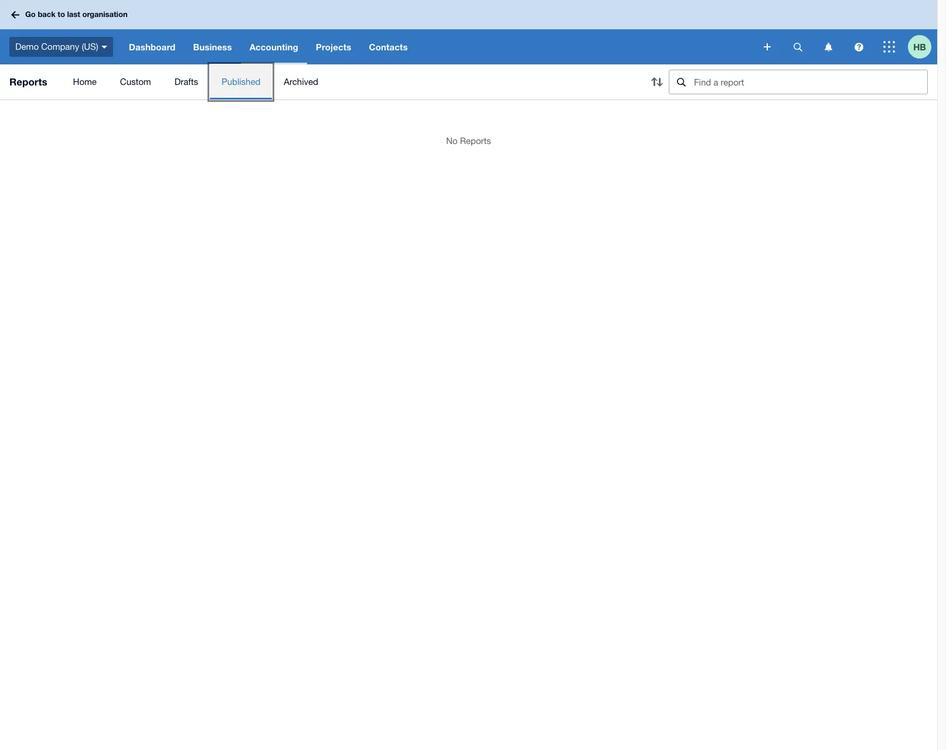 Task type: vqa. For each thing, say whether or not it's contained in the screenshot.
Company
yes



Task type: describe. For each thing, give the bounding box(es) containing it.
2 horizontal spatial svg image
[[824, 42, 832, 51]]

banner containing hb
[[0, 0, 937, 64]]

drafts
[[174, 77, 198, 87]]

demo company (us) button
[[0, 29, 120, 64]]

to
[[58, 10, 65, 19]]

sort reports image
[[645, 70, 669, 94]]

go back to last organisation
[[25, 10, 128, 19]]

svg image inside demo company (us) popup button
[[101, 46, 107, 49]]

navigation inside "banner"
[[120, 29, 756, 64]]

go
[[25, 10, 36, 19]]

hb button
[[908, 29, 937, 64]]

0 horizontal spatial reports
[[9, 76, 47, 88]]

projects
[[316, 42, 351, 52]]

demo company (us)
[[15, 41, 98, 51]]

published link
[[210, 64, 272, 100]]

hb
[[913, 41, 926, 52]]

archived link
[[272, 64, 330, 100]]

archived
[[284, 77, 318, 87]]

custom link
[[108, 64, 163, 100]]

last
[[67, 10, 80, 19]]

home
[[73, 77, 97, 87]]

home link
[[61, 64, 108, 100]]

projects button
[[307, 29, 360, 64]]

business button
[[184, 29, 241, 64]]

demo
[[15, 41, 39, 51]]

business
[[193, 42, 232, 52]]

svg image inside go back to last organisation link
[[11, 11, 19, 18]]

drafts link
[[163, 64, 210, 100]]

dashboard link
[[120, 29, 184, 64]]

no
[[446, 136, 458, 146]]



Task type: locate. For each thing, give the bounding box(es) containing it.
0 vertical spatial reports
[[9, 76, 47, 88]]

back
[[38, 10, 56, 19]]

svg image
[[883, 41, 895, 53], [793, 42, 802, 51], [854, 42, 863, 51], [101, 46, 107, 49]]

contacts button
[[360, 29, 417, 64]]

navigation containing dashboard
[[120, 29, 756, 64]]

navigation
[[120, 29, 756, 64]]

1 horizontal spatial svg image
[[764, 43, 771, 50]]

no reports
[[446, 136, 491, 146]]

custom
[[120, 77, 151, 87]]

go back to last organisation link
[[7, 4, 135, 25]]

1 vertical spatial reports
[[460, 136, 491, 146]]

reports right no
[[460, 136, 491, 146]]

banner
[[0, 0, 937, 64]]

reports
[[9, 76, 47, 88], [460, 136, 491, 146]]

organisation
[[82, 10, 128, 19]]

0 horizontal spatial svg image
[[11, 11, 19, 18]]

dashboard
[[129, 42, 176, 52]]

accounting button
[[241, 29, 307, 64]]

reports down demo
[[9, 76, 47, 88]]

accounting
[[249, 42, 298, 52]]

contacts
[[369, 42, 408, 52]]

1 horizontal spatial reports
[[460, 136, 491, 146]]

company
[[41, 41, 79, 51]]

menu
[[61, 64, 636, 100]]

None field
[[669, 70, 928, 94]]

menu containing home
[[61, 64, 636, 100]]

Find a report text field
[[693, 70, 927, 94]]

svg image
[[11, 11, 19, 18], [824, 42, 832, 51], [764, 43, 771, 50]]

(us)
[[82, 41, 98, 51]]

published
[[222, 77, 260, 87]]

published menu item
[[210, 64, 272, 100]]



